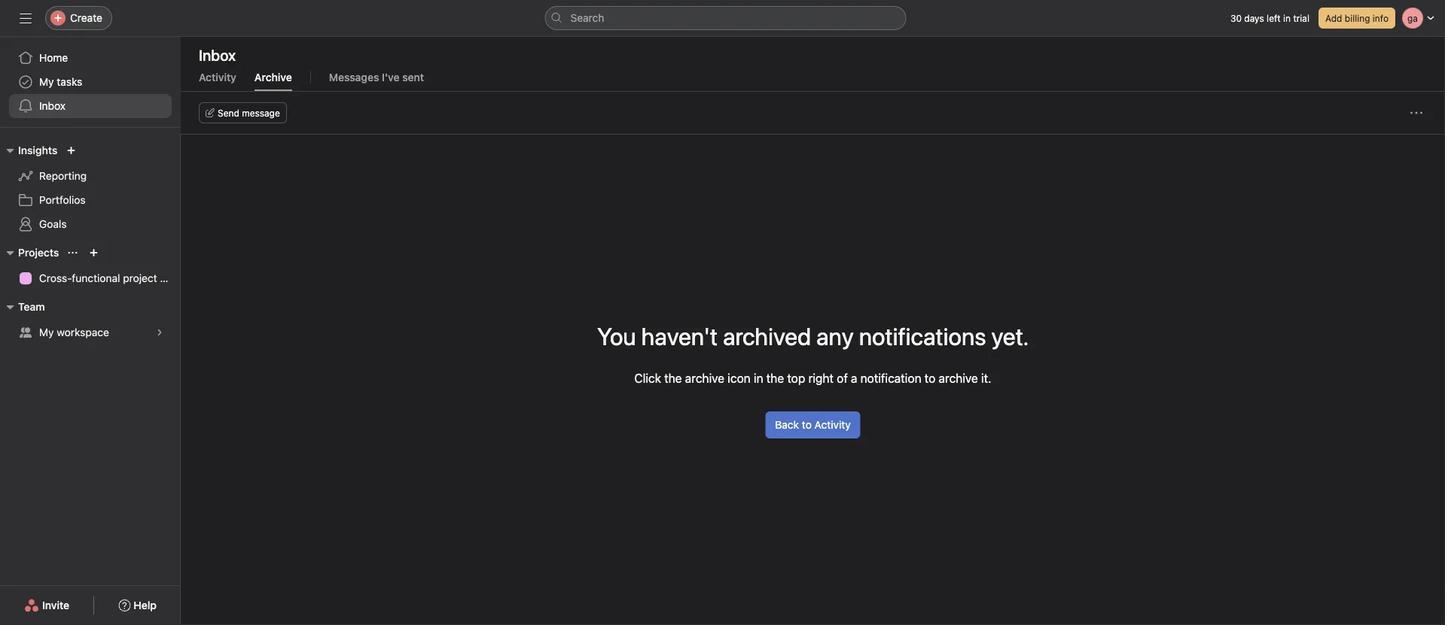 Task type: describe. For each thing, give the bounding box(es) containing it.
1 horizontal spatial to
[[925, 372, 936, 386]]

0 horizontal spatial in
[[754, 372, 763, 386]]

invite button
[[14, 593, 79, 620]]

0 vertical spatial in
[[1284, 13, 1291, 23]]

functional
[[72, 272, 120, 285]]

help
[[134, 600, 157, 612]]

archived
[[723, 322, 811, 351]]

insights button
[[0, 142, 58, 160]]

30 days left in trial
[[1231, 13, 1310, 23]]

projects button
[[0, 244, 59, 262]]

my tasks link
[[9, 70, 172, 94]]

messages
[[329, 71, 379, 84]]

hide sidebar image
[[20, 12, 32, 24]]

goals link
[[9, 212, 172, 237]]

archive
[[255, 71, 292, 84]]

1 archive from the left
[[685, 372, 725, 386]]

messages i've sent link
[[329, 71, 424, 91]]

back
[[775, 419, 799, 432]]

send message button
[[199, 102, 287, 124]]

goals
[[39, 218, 67, 230]]

team
[[18, 301, 45, 313]]

project
[[123, 272, 157, 285]]

reporting
[[39, 170, 87, 182]]

add billing info button
[[1319, 8, 1396, 29]]

i've
[[382, 71, 400, 84]]

invite
[[42, 600, 69, 612]]

sent
[[402, 71, 424, 84]]

it.
[[981, 372, 992, 386]]

back to activity
[[775, 419, 851, 432]]

create
[[70, 12, 102, 24]]

click
[[635, 372, 661, 386]]

cross-
[[39, 272, 72, 285]]

message
[[242, 108, 280, 118]]

back to activity button
[[765, 412, 861, 439]]

you
[[597, 322, 636, 351]]

search
[[571, 12, 604, 24]]

cross-functional project plan
[[39, 272, 181, 285]]

haven't
[[641, 322, 718, 351]]

click the archive icon in the top right of a notification to archive it.
[[635, 372, 992, 386]]

team button
[[0, 298, 45, 316]]

you haven't archived any notifications yet.
[[597, 322, 1029, 351]]

search button
[[545, 6, 906, 30]]

days
[[1245, 13, 1264, 23]]

send
[[218, 108, 239, 118]]

teams element
[[0, 294, 181, 348]]

add
[[1326, 13, 1343, 23]]

help button
[[109, 593, 166, 620]]

my tasks
[[39, 76, 82, 88]]

send message
[[218, 108, 280, 118]]

new project or portfolio image
[[89, 249, 98, 258]]

of
[[837, 372, 848, 386]]

projects element
[[0, 240, 181, 294]]

2 the from the left
[[767, 372, 784, 386]]

show options, current sort, top image
[[68, 249, 77, 258]]



Task type: locate. For each thing, give the bounding box(es) containing it.
inbox up 'activity' link
[[199, 46, 236, 64]]

activity
[[199, 71, 236, 84], [815, 419, 851, 432]]

archive
[[685, 372, 725, 386], [939, 372, 978, 386]]

home link
[[9, 46, 172, 70]]

1 vertical spatial activity
[[815, 419, 851, 432]]

0 horizontal spatial the
[[664, 372, 682, 386]]

plan
[[160, 272, 181, 285]]

0 vertical spatial inbox
[[199, 46, 236, 64]]

create button
[[45, 6, 112, 30]]

to right back
[[802, 419, 812, 432]]

add billing info
[[1326, 13, 1389, 23]]

my workspace link
[[9, 321, 172, 345]]

to right 'notification'
[[925, 372, 936, 386]]

0 horizontal spatial activity
[[199, 71, 236, 84]]

my down team at the left of the page
[[39, 327, 54, 339]]

trial
[[1294, 13, 1310, 23]]

0 horizontal spatial to
[[802, 419, 812, 432]]

the left top
[[767, 372, 784, 386]]

billing
[[1345, 13, 1370, 23]]

1 vertical spatial inbox
[[39, 100, 66, 112]]

notifications yet.
[[859, 322, 1029, 351]]

inbox
[[199, 46, 236, 64], [39, 100, 66, 112]]

my inside 'link'
[[39, 327, 54, 339]]

1 the from the left
[[664, 372, 682, 386]]

notification
[[861, 372, 922, 386]]

more actions image
[[1411, 107, 1423, 119]]

portfolios link
[[9, 188, 172, 212]]

2 my from the top
[[39, 327, 54, 339]]

top
[[787, 372, 805, 386]]

workspace
[[57, 327, 109, 339]]

in
[[1284, 13, 1291, 23], [754, 372, 763, 386]]

1 horizontal spatial inbox
[[199, 46, 236, 64]]

see details, my workspace image
[[155, 328, 164, 337]]

in right left
[[1284, 13, 1291, 23]]

the right click
[[664, 372, 682, 386]]

portfolios
[[39, 194, 86, 206]]

archive left icon
[[685, 372, 725, 386]]

1 horizontal spatial activity
[[815, 419, 851, 432]]

1 vertical spatial to
[[802, 419, 812, 432]]

right
[[809, 372, 834, 386]]

search list box
[[545, 6, 906, 30]]

cross-functional project plan link
[[9, 267, 181, 291]]

activity up send
[[199, 71, 236, 84]]

to
[[925, 372, 936, 386], [802, 419, 812, 432]]

any
[[817, 322, 854, 351]]

icon
[[728, 372, 751, 386]]

my for my tasks
[[39, 76, 54, 88]]

my
[[39, 76, 54, 88], [39, 327, 54, 339]]

0 vertical spatial activity
[[199, 71, 236, 84]]

1 my from the top
[[39, 76, 54, 88]]

home
[[39, 52, 68, 64]]

inbox down my tasks
[[39, 100, 66, 112]]

reporting link
[[9, 164, 172, 188]]

archive left it.
[[939, 372, 978, 386]]

0 vertical spatial to
[[925, 372, 936, 386]]

1 horizontal spatial in
[[1284, 13, 1291, 23]]

my for my workspace
[[39, 327, 54, 339]]

projects
[[18, 247, 59, 259]]

activity right back
[[815, 419, 851, 432]]

a
[[851, 372, 858, 386]]

insights element
[[0, 137, 181, 240]]

info
[[1373, 13, 1389, 23]]

1 vertical spatial my
[[39, 327, 54, 339]]

the
[[664, 372, 682, 386], [767, 372, 784, 386]]

0 horizontal spatial archive
[[685, 372, 725, 386]]

1 vertical spatial in
[[754, 372, 763, 386]]

messages i've sent
[[329, 71, 424, 84]]

in right icon
[[754, 372, 763, 386]]

inbox inside inbox link
[[39, 100, 66, 112]]

0 horizontal spatial inbox
[[39, 100, 66, 112]]

activity link
[[199, 71, 236, 91]]

my left "tasks"
[[39, 76, 54, 88]]

30
[[1231, 13, 1242, 23]]

activity inside button
[[815, 419, 851, 432]]

new image
[[67, 146, 76, 155]]

archive link
[[255, 71, 292, 91]]

left
[[1267, 13, 1281, 23]]

tasks
[[57, 76, 82, 88]]

2 archive from the left
[[939, 372, 978, 386]]

1 horizontal spatial archive
[[939, 372, 978, 386]]

my workspace
[[39, 327, 109, 339]]

to inside button
[[802, 419, 812, 432]]

inbox link
[[9, 94, 172, 118]]

0 vertical spatial my
[[39, 76, 54, 88]]

insights
[[18, 144, 58, 157]]

1 horizontal spatial the
[[767, 372, 784, 386]]

global element
[[0, 37, 181, 127]]

my inside global element
[[39, 76, 54, 88]]



Task type: vqa. For each thing, say whether or not it's contained in the screenshot.
You haven't archived any notifications yet.
yes



